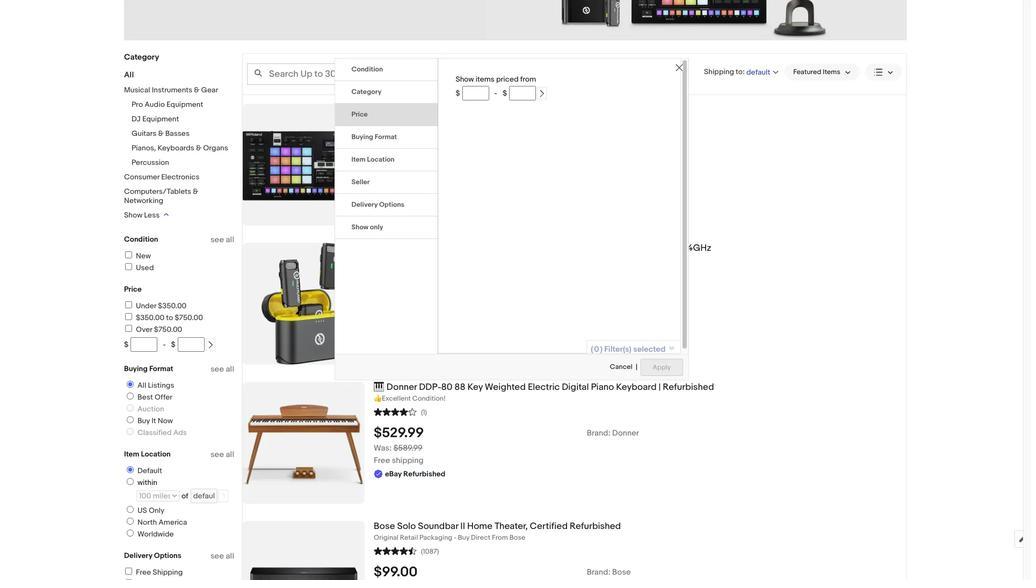 Task type: vqa. For each thing, say whether or not it's contained in the screenshot.
Figures to the top
no



Task type: describe. For each thing, give the bounding box(es) containing it.
dj
[[132, 114, 141, 124]]

0 horizontal spatial item location
[[124, 450, 171, 459]]

brand: for bose
[[587, 567, 611, 577]]

0 horizontal spatial category
[[124, 52, 159, 62]]

4.5 out of 5 stars image
[[374, 546, 417, 556]]

show less button
[[124, 211, 169, 220]]

see for buying format
[[211, 364, 224, 374]]

microphone,
[[519, 243, 572, 254]]

less
[[144, 211, 160, 220]]

show for show items priced from
[[456, 75, 474, 84]]

musical
[[124, 85, 150, 95]]

over $750.00 link
[[124, 325, 182, 334]]

🎹 donner ddp-80 88 key weighted electric digital piano keyboard | refurbished 👍excellent condition!
[[374, 382, 714, 403]]

price inside tab list
[[352, 110, 368, 119]]

Over $750.00 checkbox
[[125, 325, 132, 332]]

1 vertical spatial equipment
[[142, 114, 179, 124]]

1 horizontal spatial bose
[[510, 533, 526, 542]]

computers/tablets
[[124, 187, 191, 196]]

classified
[[138, 428, 172, 437]]

format inside tab list
[[375, 133, 397, 141]]

Buy It Now radio
[[127, 416, 134, 423]]

Minimum Value text field
[[462, 86, 489, 100]]

seller
[[352, 178, 370, 186]]

verselab
[[405, 104, 442, 114]]

from
[[520, 75, 536, 84]]

new link
[[124, 251, 151, 261]]

all musical instruments & gear pro audio equipment dj equipment guitars & basses pianos, keyboards & organs percussion consumer electronics computers/tablets & networking show less
[[124, 70, 228, 220]]

80
[[441, 382, 452, 393]]

electric
[[528, 382, 560, 393]]

see all button for delivery options
[[211, 551, 234, 561]]

consumer electronics link
[[124, 172, 200, 182]]

items
[[476, 75, 495, 84]]

1 vertical spatial location
[[141, 450, 171, 459]]

ebay for $529.99
[[385, 469, 402, 478]]

all listings link
[[122, 381, 176, 390]]

0 vertical spatial equipment
[[167, 100, 203, 109]]

buy it now
[[138, 416, 173, 425]]

pro audio equipment link
[[132, 100, 203, 109]]

0 horizontal spatial condition
[[124, 235, 158, 244]]

us only link
[[122, 506, 167, 515]]

roland verselab mv-1 production studio refurbished image
[[243, 104, 365, 226]]

under $350.00
[[136, 301, 187, 310]]

brand: for donner
[[587, 428, 611, 438]]

All Listings radio
[[127, 381, 134, 388]]

Original Retail Packaging - Buy Direct From Bose text field
[[374, 533, 907, 542]]

close image
[[675, 64, 683, 71]]

2 vertical spatial bose
[[612, 567, 631, 577]]

refurbished inside 🎹 donner ddp-80 88 key weighted electric digital piano keyboard | refurbished 👍excellent condition!
[[663, 382, 714, 393]]

go image
[[220, 493, 227, 500]]

bose solo soundbar ii home theater, certified refurbished link
[[374, 521, 907, 532]]

bose solo soundbar ii home theater, certified refurbished image
[[243, 536, 365, 580]]

show for show only
[[352, 223, 368, 232]]

lark
[[415, 243, 432, 254]]

refurbished down lark
[[403, 282, 445, 291]]

see all button for buying format
[[211, 364, 234, 374]]

percussion
[[132, 158, 169, 167]]

Free Shipping checkbox
[[125, 568, 132, 575]]

roland
[[374, 104, 403, 114]]

under
[[136, 301, 156, 310]]

within
[[138, 478, 157, 487]]

electronics
[[161, 172, 200, 182]]

home
[[467, 521, 493, 532]]

$529.99
[[374, 425, 424, 441]]

114
[[374, 141, 384, 151]]

networking
[[124, 196, 163, 205]]

|
[[659, 382, 661, 393]]

& down the electronics
[[193, 187, 198, 196]]

(1087) link
[[374, 546, 439, 556]]

results
[[514, 69, 540, 78]]

- for minimum value text field
[[495, 89, 497, 98]]

production
[[466, 104, 512, 114]]

wireless
[[447, 243, 483, 254]]

north america
[[138, 518, 187, 527]]

1
[[461, 104, 464, 114]]

worldwide
[[138, 530, 174, 539]]

Worldwide radio
[[127, 530, 134, 537]]

🎹 donner ddp-80 88 key weighted electric digital piano keyboard | refurbished link
[[374, 382, 907, 393]]

- inside bose solo soundbar ii home theater, certified refurbished original retail packaging - buy direct from bose
[[454, 533, 457, 542]]

options inside tab list
[[379, 200, 405, 209]]

organs
[[203, 143, 228, 153]]

lavalier
[[485, 243, 517, 254]]

brand: donner was: $589.99 free shipping
[[374, 428, 639, 466]]

refurbished right "studio"
[[544, 104, 595, 114]]

auction
[[138, 404, 164, 414]]

priced
[[496, 75, 519, 84]]

solo
[[397, 521, 416, 532]]

2 ebay refurbished from the top
[[385, 282, 445, 291]]

$ for minimum value text field
[[456, 89, 460, 98]]

see all button for item location
[[211, 450, 234, 460]]

all for all listings
[[138, 381, 146, 390]]

1 vertical spatial format
[[149, 364, 173, 373]]

- for minimum value text box
[[163, 340, 166, 349]]

see for item location
[[211, 450, 224, 460]]

of
[[182, 491, 188, 501]]

Used checkbox
[[125, 263, 132, 270]]

category inside tab list
[[352, 88, 382, 96]]

submit price range image for maximum value text box
[[538, 90, 546, 97]]

all listings
[[138, 381, 174, 390]]

$350.00 to $750.00
[[136, 313, 203, 322]]

cancel
[[610, 363, 633, 371]]

auction link
[[122, 404, 166, 414]]

0 horizontal spatial free
[[136, 568, 151, 577]]

Default radio
[[127, 466, 134, 473]]

free shipping
[[136, 568, 183, 577]]

default text field
[[191, 489, 217, 503]]

North America radio
[[127, 518, 134, 525]]

buy inside bose solo soundbar ii home theater, certified refurbished original retail packaging - buy direct from bose
[[458, 533, 470, 542]]

original
[[374, 533, 399, 542]]

& left organs
[[196, 143, 202, 153]]

hollyland lark m1 wireless lavalier microphone, noise cancellation 656ft 2.4ghz link
[[374, 243, 907, 254]]

buying format inside tab list
[[352, 133, 397, 141]]

refurbished down shipping
[[403, 469, 445, 478]]

default
[[138, 466, 162, 475]]

1 vertical spatial delivery
[[124, 551, 152, 560]]

audio
[[145, 100, 165, 109]]

see all button for condition
[[211, 235, 234, 245]]

gear
[[201, 85, 218, 95]]

under $350.00 link
[[124, 301, 187, 310]]

$350.00 to $750.00 link
[[124, 313, 203, 322]]

watching
[[386, 141, 419, 151]]

north
[[138, 518, 157, 527]]

1 horizontal spatial condition
[[352, 65, 383, 74]]

🎹
[[374, 382, 385, 393]]

all for buying format
[[226, 364, 234, 374]]

Maximum Value text field
[[509, 86, 536, 100]]

cancel button
[[610, 358, 633, 376]]

hollyland lark m1 wireless lavalier microphone, noise cancellation 656ft 2.4ghz image
[[262, 243, 346, 365]]

see all for buying format
[[211, 364, 234, 374]]

$350.00 to $750.00 checkbox
[[125, 313, 132, 320]]

theater,
[[495, 521, 528, 532]]

👍Excellent Condition! text field
[[374, 394, 907, 403]]

88
[[455, 382, 466, 393]]

see all for delivery options
[[211, 551, 234, 561]]

tab list containing condition
[[335, 59, 438, 239]]

donner for brand:
[[612, 428, 639, 438]]

ebay for $527.99
[[385, 155, 402, 164]]

submit price range image for maximum value text field
[[207, 341, 214, 349]]

all for item location
[[226, 450, 234, 460]]

& left gear
[[194, 85, 200, 95]]

digital
[[562, 382, 589, 393]]

us only
[[138, 506, 164, 515]]

over $750.00
[[136, 325, 182, 334]]

see all for condition
[[211, 235, 234, 245]]



Task type: locate. For each thing, give the bounding box(es) containing it.
category up the "musical"
[[124, 52, 159, 62]]

1 horizontal spatial -
[[454, 533, 457, 542]]

location
[[367, 155, 395, 164], [141, 450, 171, 459]]

1 vertical spatial category
[[352, 88, 382, 96]]

1 vertical spatial show
[[124, 211, 142, 220]]

north america link
[[122, 518, 189, 527]]

studio
[[514, 104, 542, 114]]

all inside all musical instruments & gear pro audio equipment dj equipment guitars & basses pianos, keyboards & organs percussion consumer electronics computers/tablets & networking show less
[[124, 70, 134, 80]]

1 horizontal spatial category
[[352, 88, 382, 96]]

2 brand: from the top
[[587, 567, 611, 577]]

Best Offer radio
[[127, 393, 134, 400]]

0 vertical spatial delivery options
[[352, 200, 405, 209]]

- down over $750.00
[[163, 340, 166, 349]]

delivery options up free shipping link
[[124, 551, 181, 560]]

1 vertical spatial donner
[[612, 428, 639, 438]]

- down show items priced from
[[495, 89, 497, 98]]

$350.00
[[158, 301, 187, 310], [136, 313, 164, 322]]

to
[[166, 313, 173, 322]]

1 horizontal spatial show
[[352, 223, 368, 232]]

see all for item location
[[211, 450, 234, 460]]

ddp-
[[419, 382, 441, 393]]

submit price range image right maximum value text box
[[538, 90, 546, 97]]

buying format
[[352, 133, 397, 141], [124, 364, 173, 373]]

$ left maximum value text field
[[171, 340, 176, 349]]

🎹 donner ddp-80 88 key weighted electric digital piano keyboard | refurbished image
[[243, 382, 365, 504]]

2 see from the top
[[211, 364, 224, 374]]

$ up mv-
[[456, 89, 460, 98]]

only
[[370, 223, 383, 232]]

4 see all from the top
[[211, 551, 234, 561]]

0 vertical spatial $750.00
[[175, 313, 203, 322]]

guitars & basses link
[[132, 129, 190, 138]]

1 horizontal spatial submit price range image
[[538, 90, 546, 97]]

0 horizontal spatial buying format
[[124, 364, 173, 373]]

0 horizontal spatial show
[[124, 211, 142, 220]]

0 horizontal spatial donner
[[387, 382, 417, 393]]

1 horizontal spatial options
[[379, 200, 405, 209]]

buying up all listings option
[[124, 364, 148, 373]]

0 horizontal spatial all
[[124, 70, 134, 80]]

(1)
[[421, 408, 427, 417]]

0 vertical spatial buying format
[[352, 133, 397, 141]]

category up roland
[[352, 88, 382, 96]]

1 horizontal spatial free
[[374, 455, 390, 466]]

format
[[375, 133, 397, 141], [149, 364, 173, 373]]

packaging
[[420, 533, 452, 542]]

2 all from the top
[[226, 364, 234, 374]]

mv-
[[444, 104, 461, 114]]

$ down over $750.00 checkbox
[[124, 340, 128, 349]]

0 vertical spatial delivery
[[352, 200, 378, 209]]

2.4ghz
[[680, 243, 712, 254]]

equipment
[[167, 100, 203, 109], [142, 114, 179, 124]]

0 vertical spatial buying
[[352, 133, 373, 141]]

$350.00 up over $750.00 link
[[136, 313, 164, 322]]

offer
[[155, 393, 172, 402]]

0 horizontal spatial location
[[141, 450, 171, 459]]

shipping
[[153, 568, 183, 577]]

ebay refurbished down watching
[[385, 155, 445, 164]]

656ft
[[655, 243, 678, 254]]

item location down the 114
[[352, 155, 395, 164]]

all right all listings option
[[138, 381, 146, 390]]

buy down ii
[[458, 533, 470, 542]]

show only
[[352, 223, 383, 232]]

hollyland lark m1 wireless lavalier microphone, noise cancellation 656ft 2.4ghz
[[374, 243, 712, 254]]

location up default
[[141, 450, 171, 459]]

0 vertical spatial condition
[[352, 65, 383, 74]]

(1087)
[[421, 547, 439, 556]]

options up shipping
[[154, 551, 181, 560]]

0 vertical spatial submit price range image
[[538, 90, 546, 97]]

it
[[152, 416, 156, 425]]

item up seller at left top
[[352, 155, 366, 164]]

all
[[226, 235, 234, 245], [226, 364, 234, 374], [226, 450, 234, 460], [226, 551, 234, 561]]

pianos,
[[132, 143, 156, 153]]

0 vertical spatial bose
[[374, 521, 395, 532]]

& down dj equipment link
[[158, 129, 164, 138]]

delivery options up only
[[352, 200, 405, 209]]

0 horizontal spatial price
[[124, 285, 142, 294]]

Minimum Value text field
[[131, 337, 157, 352]]

m1
[[435, 243, 445, 254]]

Under $350.00 checkbox
[[125, 301, 132, 308]]

show
[[456, 75, 474, 84], [124, 211, 142, 220], [352, 223, 368, 232]]

bose up original
[[374, 521, 395, 532]]

0 vertical spatial item location
[[352, 155, 395, 164]]

used link
[[124, 263, 154, 272]]

equipment down instruments
[[167, 100, 203, 109]]

free
[[374, 455, 390, 466], [136, 568, 151, 577]]

0 vertical spatial price
[[352, 110, 368, 119]]

refurbished
[[544, 104, 595, 114], [403, 155, 445, 164], [403, 282, 445, 291], [663, 382, 714, 393], [403, 469, 445, 478], [570, 521, 621, 532]]

new
[[136, 251, 151, 261]]

1 vertical spatial $350.00
[[136, 313, 164, 322]]

Apply submit
[[641, 359, 683, 376]]

item location inside tab list
[[352, 155, 395, 164]]

location down the 114
[[367, 155, 395, 164]]

ebay down shipping
[[385, 469, 402, 478]]

0 vertical spatial format
[[375, 133, 397, 141]]

free right free shipping option
[[136, 568, 151, 577]]

583 results
[[500, 69, 540, 78]]

donner inside "brand: donner was: $589.99 free shipping"
[[612, 428, 639, 438]]

america
[[159, 518, 187, 527]]

hollyland
[[374, 243, 413, 254]]

weighted
[[485, 382, 526, 393]]

0 vertical spatial show
[[456, 75, 474, 84]]

options
[[379, 200, 405, 209], [154, 551, 181, 560]]

114 watching
[[374, 141, 419, 151]]

$ for maximum value text field
[[171, 340, 176, 349]]

category
[[124, 52, 159, 62], [352, 88, 382, 96]]

1 horizontal spatial donner
[[612, 428, 639, 438]]

computers/tablets & networking link
[[124, 187, 198, 205]]

0 vertical spatial all
[[124, 70, 134, 80]]

1 see all button from the top
[[211, 235, 234, 245]]

1 horizontal spatial item location
[[352, 155, 395, 164]]

1 vertical spatial buy
[[458, 533, 470, 542]]

all
[[124, 70, 134, 80], [138, 381, 146, 390]]

percussion link
[[132, 158, 169, 167]]

see
[[211, 235, 224, 245], [211, 364, 224, 374], [211, 450, 224, 460], [211, 551, 224, 561]]

0 horizontal spatial bose
[[374, 521, 395, 532]]

0 vertical spatial location
[[367, 155, 395, 164]]

retail
[[400, 533, 418, 542]]

bose down the original retail packaging - buy direct from bose "text field"
[[612, 567, 631, 577]]

refurbished up the original retail packaging - buy direct from bose "text field"
[[570, 521, 621, 532]]

delivery up free shipping option
[[124, 551, 152, 560]]

brand: inside "brand: donner was: $589.99 free shipping"
[[587, 428, 611, 438]]

equipment up guitars & basses link
[[142, 114, 179, 124]]

free down was: at the left of the page
[[374, 455, 390, 466]]

&
[[194, 85, 200, 95], [158, 129, 164, 138], [196, 143, 202, 153], [193, 187, 198, 196]]

1 vertical spatial free
[[136, 568, 151, 577]]

format up listings
[[149, 364, 173, 373]]

delivery up show only
[[352, 200, 378, 209]]

certified
[[530, 521, 568, 532]]

delivery
[[352, 200, 378, 209], [124, 551, 152, 560]]

1 ebay from the top
[[385, 155, 402, 164]]

1 horizontal spatial item
[[352, 155, 366, 164]]

1 horizontal spatial price
[[352, 110, 368, 119]]

$750.00 down $350.00 to $750.00
[[154, 325, 182, 334]]

show inside all musical instruments & gear pro audio equipment dj equipment guitars & basses pianos, keyboards & organs percussion consumer electronics computers/tablets & networking show less
[[124, 211, 142, 220]]

buy left the "it"
[[138, 416, 150, 425]]

1 horizontal spatial buying
[[352, 133, 373, 141]]

only
[[149, 506, 164, 515]]

2 horizontal spatial -
[[495, 89, 497, 98]]

us
[[138, 506, 147, 515]]

musical instruments & gear link
[[124, 85, 218, 95]]

0 horizontal spatial submit price range image
[[207, 341, 214, 349]]

show left only
[[352, 223, 368, 232]]

1 vertical spatial brand:
[[587, 567, 611, 577]]

0 horizontal spatial buy
[[138, 416, 150, 425]]

donner for 🎹
[[387, 382, 417, 393]]

show down networking
[[124, 211, 142, 220]]

1 see from the top
[[211, 235, 224, 245]]

$350.00 up to at the left bottom of the page
[[158, 301, 187, 310]]

ebay refurbished for $527.99
[[385, 155, 445, 164]]

ebay refurbished down lark
[[385, 282, 445, 291]]

4 see all button from the top
[[211, 551, 234, 561]]

4 all from the top
[[226, 551, 234, 561]]

cancellation
[[600, 243, 653, 254]]

- right packaging
[[454, 533, 457, 542]]

now
[[158, 416, 173, 425]]

$ down priced
[[503, 89, 507, 98]]

ebay down hollyland
[[385, 282, 402, 291]]

0 horizontal spatial delivery options
[[124, 551, 181, 560]]

all for condition
[[226, 235, 234, 245]]

1 vertical spatial item
[[124, 450, 139, 459]]

1 vertical spatial item location
[[124, 450, 171, 459]]

3 ebay refurbished from the top
[[385, 469, 445, 478]]

within radio
[[127, 478, 134, 485]]

1 vertical spatial all
[[138, 381, 146, 390]]

buy it now link
[[122, 416, 175, 425]]

classified ads
[[138, 428, 187, 437]]

soundbar
[[418, 521, 458, 532]]

1 vertical spatial submit price range image
[[207, 341, 214, 349]]

0 vertical spatial ebay
[[385, 155, 402, 164]]

delivery options inside tab list
[[352, 200, 405, 209]]

price up under $350.00 option in the bottom of the page
[[124, 285, 142, 294]]

submit price range image right maximum value text field
[[207, 341, 214, 349]]

ebay down 114 watching
[[385, 155, 402, 164]]

piano
[[591, 382, 614, 393]]

refurbished inside bose solo soundbar ii home theater, certified refurbished original retail packaging - buy direct from bose
[[570, 521, 621, 532]]

1 all from the top
[[226, 235, 234, 245]]

item up default option
[[124, 450, 139, 459]]

show up minimum value text field
[[456, 75, 474, 84]]

$
[[456, 89, 460, 98], [503, 89, 507, 98], [124, 340, 128, 349], [171, 340, 176, 349]]

refurbished right the |
[[663, 382, 714, 393]]

2 vertical spatial -
[[454, 533, 457, 542]]

0 vertical spatial brand:
[[587, 428, 611, 438]]

noise
[[574, 243, 598, 254]]

0 vertical spatial item
[[352, 155, 366, 164]]

0 horizontal spatial delivery
[[124, 551, 152, 560]]

all up the "musical"
[[124, 70, 134, 80]]

3 see all button from the top
[[211, 450, 234, 460]]

price left roland
[[352, 110, 368, 119]]

format down roland
[[375, 133, 397, 141]]

1 vertical spatial condition
[[124, 235, 158, 244]]

0 vertical spatial buy
[[138, 416, 150, 425]]

default link
[[122, 466, 164, 475]]

bose down theater,
[[510, 533, 526, 542]]

2 vertical spatial ebay
[[385, 469, 402, 478]]

direct
[[471, 533, 491, 542]]

US Only radio
[[127, 506, 134, 513]]

price
[[352, 110, 368, 119], [124, 285, 142, 294]]

1 horizontal spatial delivery
[[352, 200, 378, 209]]

show items priced from
[[456, 75, 536, 84]]

0 horizontal spatial buying
[[124, 364, 148, 373]]

2 vertical spatial show
[[352, 223, 368, 232]]

1 horizontal spatial format
[[375, 133, 397, 141]]

3 see from the top
[[211, 450, 224, 460]]

2 see all from the top
[[211, 364, 234, 374]]

1 vertical spatial options
[[154, 551, 181, 560]]

buying
[[352, 133, 373, 141], [124, 364, 148, 373]]

0 horizontal spatial format
[[149, 364, 173, 373]]

all for all musical instruments & gear pro audio equipment dj equipment guitars & basses pianos, keyboards & organs percussion consumer electronics computers/tablets & networking show less
[[124, 70, 134, 80]]

2 ebay from the top
[[385, 282, 402, 291]]

0 horizontal spatial -
[[163, 340, 166, 349]]

key
[[468, 382, 483, 393]]

donner inside 🎹 donner ddp-80 88 key weighted electric digital piano keyboard | refurbished 👍excellent condition!
[[387, 382, 417, 393]]

condition up new
[[124, 235, 158, 244]]

guitars
[[132, 129, 156, 138]]

buying format down roland
[[352, 133, 397, 141]]

583
[[500, 69, 513, 78]]

2 horizontal spatial bose
[[612, 567, 631, 577]]

listings
[[148, 381, 174, 390]]

all for delivery options
[[226, 551, 234, 561]]

Auction radio
[[127, 404, 134, 411]]

3 all from the top
[[226, 450, 234, 460]]

1 vertical spatial ebay
[[385, 282, 402, 291]]

0 vertical spatial ebay refurbished
[[385, 155, 445, 164]]

0 vertical spatial free
[[374, 455, 390, 466]]

3 ebay from the top
[[385, 469, 402, 478]]

1 vertical spatial bose
[[510, 533, 526, 542]]

keyboards
[[158, 143, 194, 153]]

1 horizontal spatial buying format
[[352, 133, 397, 141]]

refurbished down watching
[[403, 155, 445, 164]]

donner up 👍excellent
[[387, 382, 417, 393]]

item location up default
[[124, 450, 171, 459]]

1 horizontal spatial delivery options
[[352, 200, 405, 209]]

0 vertical spatial -
[[495, 89, 497, 98]]

1 horizontal spatial all
[[138, 381, 146, 390]]

1 vertical spatial price
[[124, 285, 142, 294]]

3 see all from the top
[[211, 450, 234, 460]]

(1) link
[[374, 407, 427, 417]]

1 vertical spatial ebay refurbished
[[385, 282, 445, 291]]

options up only
[[379, 200, 405, 209]]

condition up roland
[[352, 65, 383, 74]]

$750.00 right to at the left bottom of the page
[[175, 313, 203, 322]]

bose
[[374, 521, 395, 532], [510, 533, 526, 542], [612, 567, 631, 577]]

submit price range image
[[538, 90, 546, 97], [207, 341, 214, 349]]

$ for maximum value text box
[[503, 89, 507, 98]]

donner
[[387, 382, 417, 393], [612, 428, 639, 438]]

0 vertical spatial category
[[124, 52, 159, 62]]

$ for minimum value text box
[[124, 340, 128, 349]]

Maximum Value text field
[[178, 337, 205, 352]]

0 vertical spatial donner
[[387, 382, 417, 393]]

shipping
[[392, 455, 424, 466]]

ebay refurbished down shipping
[[385, 469, 445, 478]]

ebay refurbished for $529.99
[[385, 469, 445, 478]]

see for condition
[[211, 235, 224, 245]]

2 vertical spatial ebay refurbished
[[385, 469, 445, 478]]

1 ebay refurbished from the top
[[385, 155, 445, 164]]

2 horizontal spatial show
[[456, 75, 474, 84]]

dj equipment link
[[132, 114, 179, 124]]

1 vertical spatial -
[[163, 340, 166, 349]]

1 vertical spatial delivery options
[[124, 551, 181, 560]]

buying format up all listings link
[[124, 364, 173, 373]]

1 vertical spatial buying format
[[124, 364, 173, 373]]

4 see from the top
[[211, 551, 224, 561]]

New checkbox
[[125, 251, 132, 258]]

Classified Ads radio
[[127, 428, 134, 435]]

1 horizontal spatial buy
[[458, 533, 470, 542]]

free inside "brand: donner was: $589.99 free shipping"
[[374, 455, 390, 466]]

1 horizontal spatial location
[[367, 155, 395, 164]]

buying inside tab list
[[352, 133, 373, 141]]

$527.99
[[374, 123, 423, 140]]

ads
[[173, 428, 187, 437]]

0 horizontal spatial item
[[124, 450, 139, 459]]

buying left the 114
[[352, 133, 373, 141]]

tab list
[[335, 59, 438, 239]]

1 vertical spatial $750.00
[[154, 325, 182, 334]]

1 see all from the top
[[211, 235, 234, 245]]

1 brand: from the top
[[587, 428, 611, 438]]

donner down 👍excellent condition! text box
[[612, 428, 639, 438]]

delivery inside tab list
[[352, 200, 378, 209]]

0 vertical spatial options
[[379, 200, 405, 209]]

brand: bose
[[587, 567, 631, 577]]

consumer
[[124, 172, 160, 182]]

see for delivery options
[[211, 551, 224, 561]]

4 out of 5 stars image
[[374, 407, 417, 417]]

0 horizontal spatial options
[[154, 551, 181, 560]]

0 vertical spatial $350.00
[[158, 301, 187, 310]]

1 vertical spatial buying
[[124, 364, 148, 373]]

2 see all button from the top
[[211, 364, 234, 374]]



